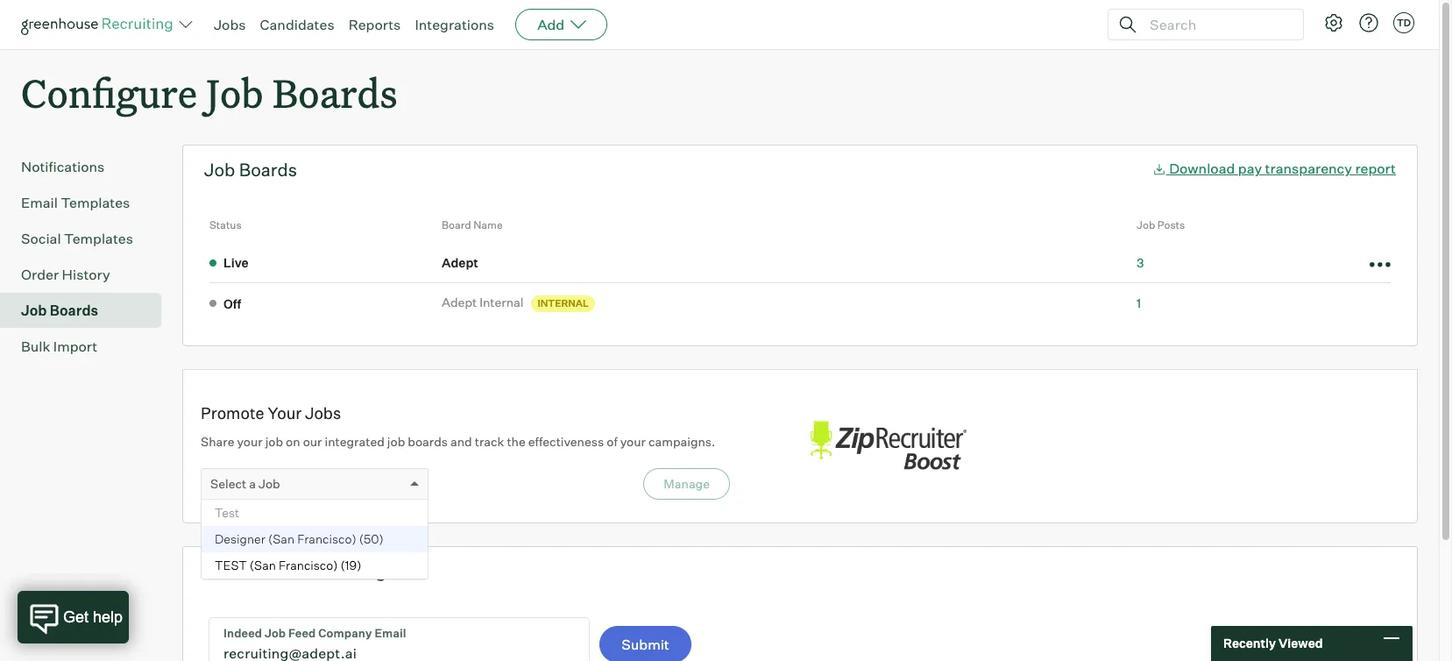 Task type: locate. For each thing, give the bounding box(es) containing it.
2 vertical spatial boards
[[50, 302, 98, 319]]

(san for designer
[[268, 531, 295, 546]]

boards
[[273, 67, 398, 118], [239, 159, 297, 181], [50, 302, 98, 319]]

jobs left candidates
[[214, 16, 246, 33]]

job
[[206, 67, 264, 118], [204, 159, 235, 181], [1137, 218, 1156, 232], [21, 302, 47, 319], [259, 476, 280, 491]]

notifications link
[[21, 156, 154, 177]]

adept inside adept link
[[442, 255, 478, 270]]

transparency
[[1266, 160, 1353, 177]]

configure
[[21, 67, 197, 118]]

adept down board
[[442, 255, 478, 270]]

francisco) up "test (san francisco) (19)" 'option' at the bottom
[[297, 531, 356, 546]]

history
[[62, 266, 110, 283]]

your
[[268, 403, 302, 423]]

candidates link
[[260, 16, 335, 33]]

1 vertical spatial adept
[[442, 295, 477, 310]]

bulk import link
[[21, 336, 154, 357]]

0 horizontal spatial internal
[[480, 295, 524, 310]]

adept inside "adept internal" link
[[442, 295, 477, 310]]

promote
[[201, 403, 264, 423]]

adept for adept
[[442, 255, 478, 270]]

partner
[[261, 560, 323, 582]]

email
[[21, 194, 58, 211]]

integrations link
[[415, 16, 495, 33]]

recently viewed
[[1224, 636, 1323, 651]]

a
[[249, 476, 256, 491]]

templates up 'order history' link
[[64, 230, 133, 247]]

1 vertical spatial job boards
[[21, 302, 98, 319]]

your
[[237, 434, 263, 449], [620, 434, 646, 449]]

on
[[286, 434, 300, 449]]

test
[[215, 505, 239, 520]]

share
[[201, 434, 234, 449]]

francisco) inside option
[[297, 531, 356, 546]]

2 your from the left
[[620, 434, 646, 449]]

francisco) down designer (san francisco) (50) option at the bottom left
[[279, 558, 338, 573]]

share your job on our integrated job boards and track the effectiveness of your campaigns.
[[201, 434, 716, 449]]

0 horizontal spatial your
[[237, 434, 263, 449]]

jobs link
[[214, 16, 246, 33]]

templates
[[61, 194, 130, 211], [64, 230, 133, 247]]

boards
[[408, 434, 448, 449]]

(19)
[[341, 558, 362, 573]]

1 vertical spatial boards
[[239, 159, 297, 181]]

internal right "adept internal" link
[[538, 297, 589, 309]]

1 vertical spatial (san
[[250, 558, 276, 573]]

recently
[[1224, 636, 1276, 651]]

test (san francisco) (19) option
[[202, 552, 428, 579]]

social templates link
[[21, 228, 154, 249]]

templates for email templates
[[61, 194, 130, 211]]

1 horizontal spatial job
[[387, 434, 405, 449]]

global partner settings
[[204, 560, 395, 582]]

1 horizontal spatial your
[[620, 434, 646, 449]]

job
[[265, 434, 283, 449], [387, 434, 405, 449]]

templates up "social templates" link on the top left of the page
[[61, 194, 130, 211]]

francisco) inside 'option'
[[279, 558, 338, 573]]

your right of
[[620, 434, 646, 449]]

board
[[442, 218, 471, 232]]

1 horizontal spatial internal
[[538, 297, 589, 309]]

integrated
[[325, 434, 385, 449]]

download
[[1170, 160, 1236, 177]]

internal down adept link at the top left
[[480, 295, 524, 310]]

adept
[[442, 255, 478, 270], [442, 295, 477, 310]]

(san right test
[[250, 558, 276, 573]]

candidates
[[260, 16, 335, 33]]

your right the share
[[237, 434, 263, 449]]

jobs
[[214, 16, 246, 33], [305, 403, 341, 423]]

(san
[[268, 531, 295, 546], [250, 558, 276, 573]]

1 vertical spatial jobs
[[305, 403, 341, 423]]

test (san francisco) (19)
[[215, 558, 362, 573]]

td button
[[1394, 12, 1415, 33]]

1 vertical spatial templates
[[64, 230, 133, 247]]

reports
[[349, 16, 401, 33]]

status
[[210, 218, 242, 232]]

None field
[[210, 469, 215, 499]]

0 horizontal spatial jobs
[[214, 16, 246, 33]]

job boards
[[204, 159, 297, 181], [21, 302, 98, 319]]

email templates link
[[21, 192, 154, 213]]

0 vertical spatial adept
[[442, 255, 478, 270]]

Indeed Job Feed Company Email text field
[[210, 618, 589, 661]]

adept link
[[442, 254, 484, 271]]

job left on
[[265, 434, 283, 449]]

0 vertical spatial (san
[[268, 531, 295, 546]]

order history link
[[21, 264, 154, 285]]

import
[[53, 338, 98, 355]]

2 adept from the top
[[442, 295, 477, 310]]

boards up status
[[239, 159, 297, 181]]

1 horizontal spatial jobs
[[305, 403, 341, 423]]

(san up test (san francisco) (19)
[[268, 531, 295, 546]]

boards up import
[[50, 302, 98, 319]]

internal
[[480, 295, 524, 310], [538, 297, 589, 309]]

job boards up status
[[204, 159, 297, 181]]

0 vertical spatial jobs
[[214, 16, 246, 33]]

adept internal
[[442, 295, 524, 310]]

integrations
[[415, 16, 495, 33]]

job posts
[[1137, 218, 1185, 232]]

job left the boards
[[387, 434, 405, 449]]

1 vertical spatial francisco)
[[279, 558, 338, 573]]

0 vertical spatial job boards
[[204, 159, 297, 181]]

adept down adept link at the top left
[[442, 295, 477, 310]]

(san inside designer (san francisco) (50) option
[[268, 531, 295, 546]]

promote your jobs
[[201, 403, 341, 423]]

0 vertical spatial francisco)
[[297, 531, 356, 546]]

job boards up bulk import
[[21, 302, 98, 319]]

adept for adept internal
[[442, 295, 477, 310]]

1 job from the left
[[265, 434, 283, 449]]

1 adept from the top
[[442, 255, 478, 270]]

francisco)
[[297, 531, 356, 546], [279, 558, 338, 573]]

off
[[224, 296, 241, 311]]

social templates
[[21, 230, 133, 247]]

0 vertical spatial templates
[[61, 194, 130, 211]]

1 horizontal spatial job boards
[[204, 159, 297, 181]]

0 horizontal spatial job
[[265, 434, 283, 449]]

0 horizontal spatial job boards
[[21, 302, 98, 319]]

job left "posts"
[[1137, 218, 1156, 232]]

0 vertical spatial boards
[[273, 67, 398, 118]]

internal inside "adept internal" link
[[480, 295, 524, 310]]

1 link
[[1137, 295, 1142, 310]]

designer (san francisco) (50) option
[[202, 526, 428, 552]]

boards down candidates
[[273, 67, 398, 118]]

jobs up our
[[305, 403, 341, 423]]

(san inside "test (san francisco) (19)" 'option'
[[250, 558, 276, 573]]

select a job
[[210, 476, 280, 491]]



Task type: vqa. For each thing, say whether or not it's contained in the screenshot.
the "2. Holding Tank"
no



Task type: describe. For each thing, give the bounding box(es) containing it.
live
[[224, 255, 249, 270]]

board name
[[442, 218, 503, 232]]

download pay transparency report link
[[1153, 160, 1397, 177]]

3 link
[[1137, 255, 1145, 270]]

designer
[[215, 531, 266, 546]]

and
[[451, 434, 472, 449]]

campaigns.
[[649, 434, 716, 449]]

francisco) for (50)
[[297, 531, 356, 546]]

2 job from the left
[[387, 434, 405, 449]]

1
[[1137, 295, 1142, 310]]

templates for social templates
[[64, 230, 133, 247]]

Search text field
[[1146, 12, 1288, 37]]

name
[[474, 218, 503, 232]]

select
[[210, 476, 246, 491]]

job up status
[[204, 159, 235, 181]]

bulk import
[[21, 338, 98, 355]]

submit button
[[600, 626, 691, 661]]

test
[[215, 558, 247, 573]]

report
[[1356, 160, 1397, 177]]

reports link
[[349, 16, 401, 33]]

greenhouse recruiting image
[[21, 14, 179, 35]]

email templates
[[21, 194, 130, 211]]

zip recruiter image
[[800, 412, 976, 480]]

job down jobs link
[[206, 67, 264, 118]]

our
[[303, 434, 322, 449]]

of
[[607, 434, 618, 449]]

designer (san francisco) (50)
[[215, 531, 384, 546]]

configure image
[[1324, 12, 1345, 33]]

job up "bulk" at the left of the page
[[21, 302, 47, 319]]

track
[[475, 434, 504, 449]]

francisco) for (19)
[[279, 558, 338, 573]]

pay
[[1239, 160, 1263, 177]]

effectiveness
[[528, 434, 604, 449]]

download pay transparency report
[[1170, 160, 1397, 177]]

viewed
[[1279, 636, 1323, 651]]

add
[[538, 16, 565, 33]]

td button
[[1390, 9, 1418, 37]]

adept internal link
[[442, 294, 529, 311]]

3
[[1137, 255, 1145, 270]]

settings
[[326, 560, 395, 582]]

social
[[21, 230, 61, 247]]

bulk
[[21, 338, 50, 355]]

td
[[1397, 17, 1412, 29]]

job right the a
[[259, 476, 280, 491]]

order history
[[21, 266, 110, 283]]

(50)
[[359, 531, 384, 546]]

configure job boards
[[21, 67, 398, 118]]

submit
[[622, 636, 670, 653]]

job boards link
[[21, 300, 154, 321]]

order
[[21, 266, 59, 283]]

notifications
[[21, 158, 105, 175]]

add button
[[516, 9, 608, 40]]

the
[[507, 434, 526, 449]]

posts
[[1158, 218, 1185, 232]]

(san for test
[[250, 558, 276, 573]]

global
[[204, 560, 257, 582]]

1 your from the left
[[237, 434, 263, 449]]



